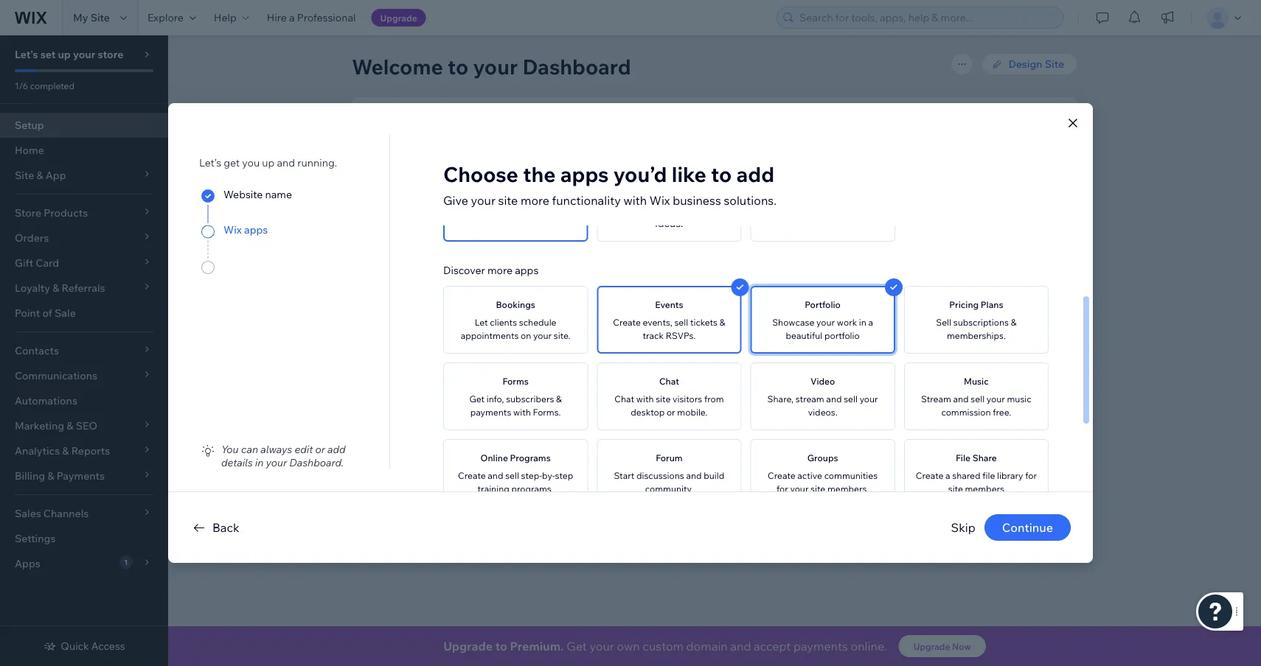 Task type: describe. For each thing, give the bounding box(es) containing it.
programs.
[[511, 484, 554, 495]]

upgrade button
[[371, 9, 426, 27]]

online
[[481, 453, 508, 464]]

let's get you up and running.
[[199, 156, 337, 169]]

up for shipping
[[979, 370, 994, 383]]

schedule
[[519, 317, 556, 328]]

of
[[42, 307, 52, 320]]

your inside video share, stream and sell your videos.
[[860, 394, 878, 405]]

on inside the bookings let clients schedule appointments on your site.
[[521, 330, 531, 341]]

and inside video share, stream and sell your videos.
[[826, 394, 842, 405]]

let's inside sidebar element
[[15, 48, 38, 61]]

you'd
[[613, 161, 667, 187]]

create inside groups create active communities for your site members.
[[768, 471, 796, 482]]

or inside you can always edit or add details in your dashboard.
[[315, 443, 325, 456]]

continue button
[[984, 515, 1071, 541]]

upgrade for upgrade to premium. get your own custom domain and accept payments online.
[[443, 639, 493, 654]]

let's set up your store inside sidebar element
[[15, 48, 123, 61]]

my
[[73, 11, 88, 24]]

site inside file share create a shared file library for site members
[[948, 484, 963, 495]]

with inside chat chat with site visitors from desktop or mobile.
[[636, 394, 654, 405]]

find
[[398, 243, 419, 256]]

for inside file share create a shared file library for site members
[[1025, 471, 1037, 482]]

more inside choose the apps you'd like to add give your site more functionality with wix business solutions.
[[521, 193, 549, 208]]

work
[[837, 317, 857, 328]]

members
[[965, 484, 1004, 495]]

welcome to your dashboard
[[352, 53, 631, 79]]

free.
[[993, 407, 1011, 418]]

find your perfect domain and secure it in a few clicks.
[[398, 243, 653, 256]]

explore
[[147, 11, 184, 24]]

sell inside events create events, sell tickets & track rsvps.
[[674, 317, 688, 328]]

set for set up payments
[[956, 329, 973, 342]]

stream
[[921, 394, 951, 405]]

running.
[[297, 156, 337, 169]]

members.
[[827, 484, 869, 495]]

1 horizontal spatial chat
[[659, 376, 679, 387]]

can
[[241, 443, 258, 456]]

create inside online programs create and sell step-by-step training programs.
[[458, 471, 486, 482]]

or inside chat chat with site visitors from desktop or mobile.
[[667, 407, 675, 418]]

details
[[221, 457, 253, 469]]

forum
[[656, 453, 683, 464]]

wix inside choose the apps you'd like to add give your site more functionality with wix business solutions.
[[650, 193, 670, 208]]

up inside sidebar element
[[58, 48, 71, 61]]

design your website
[[398, 412, 496, 424]]

from
[[704, 394, 724, 405]]

in for secure
[[585, 243, 594, 256]]

payments inside forms get info, subscribers & payments with forms.
[[470, 407, 511, 418]]

events,
[[643, 317, 672, 328]]

payments
[[992, 329, 1040, 342]]

design site inside button
[[984, 412, 1040, 424]]

quick access
[[61, 640, 125, 653]]

get inside button
[[983, 453, 1001, 466]]

1 horizontal spatial payments
[[794, 639, 848, 654]]

design site link
[[982, 53, 1078, 75]]

few
[[604, 243, 622, 256]]

and inside music stream and sell your music commission free.
[[953, 394, 969, 405]]

go
[[696, 273, 710, 286]]

apps for choose
[[560, 161, 609, 187]]

1 vertical spatial let's set up your store
[[369, 118, 509, 134]]

2 vertical spatial domain
[[686, 639, 728, 654]]

create inside file share create a shared file library for site members
[[916, 471, 944, 482]]

site inside design site button
[[1021, 412, 1040, 424]]

library
[[997, 471, 1023, 482]]

home link
[[0, 138, 168, 163]]

up left payment
[[417, 329, 430, 342]]

and left running.
[[277, 156, 295, 169]]

secure
[[542, 243, 574, 256]]

active
[[798, 471, 822, 482]]

video share, stream and sell your videos.
[[767, 376, 878, 418]]

online programs create and sell step-by-step training programs.
[[458, 453, 573, 495]]

your inside choose the apps you'd like to add give your site more functionality with wix business solutions.
[[471, 193, 496, 208]]

hire
[[267, 11, 287, 24]]

your inside the bookings let clients schedule appointments on your site.
[[533, 330, 552, 341]]

in inside portfolio showcase your work in a beautiful portfolio
[[859, 317, 866, 328]]

stream
[[796, 394, 824, 405]]

payment
[[432, 329, 475, 342]]

welcome
[[352, 53, 443, 79]]

back
[[212, 521, 239, 535]]

website name
[[223, 188, 292, 201]]

in for add
[[255, 457, 264, 469]]

rsvps.
[[666, 330, 696, 341]]

& for pricing plans sell subscriptions & memberships.
[[1011, 317, 1017, 328]]

now
[[952, 641, 971, 652]]

found
[[418, 453, 447, 466]]

setup link
[[0, 113, 168, 138]]

a right hire
[[289, 11, 295, 24]]

access
[[91, 640, 125, 653]]

by
[[449, 453, 461, 466]]

forms
[[503, 376, 529, 387]]

to inside choose the apps you'd like to add give your site more functionality with wix business solutions.
[[711, 161, 732, 187]]

programs
[[510, 453, 551, 464]]

your inside sidebar element
[[73, 48, 95, 61]]

bookings
[[496, 299, 535, 310]]

1 vertical spatial on
[[516, 453, 529, 466]]

completed
[[30, 80, 74, 91]]

shipping
[[432, 370, 474, 383]]

groups create active communities for your site members.
[[768, 453, 878, 495]]

1/6 completed
[[15, 80, 74, 91]]

and up info,
[[476, 370, 494, 383]]

settings
[[15, 532, 56, 545]]

own
[[617, 639, 640, 654]]

your inside music stream and sell your music commission free.
[[987, 394, 1005, 405]]

hire a professional link
[[258, 0, 365, 35]]

shared
[[952, 471, 981, 482]]

community.
[[645, 484, 693, 495]]

give
[[443, 193, 468, 208]]

by-
[[542, 471, 555, 482]]

site inside choose the apps you'd like to add give your site more functionality with wix business solutions.
[[498, 193, 518, 208]]

site inside design site link
[[1045, 58, 1064, 70]]

sell inside video share, stream and sell your videos.
[[844, 394, 858, 405]]

set for set up shipping and delivery
[[398, 370, 415, 383]]

let's inside button
[[670, 273, 693, 286]]

with inside choose the apps you'd like to add give your site more functionality with wix business solutions.
[[624, 193, 647, 208]]

0 horizontal spatial more
[[487, 264, 513, 277]]

up left shipping
[[417, 370, 430, 383]]

it
[[577, 243, 583, 256]]

portfolio
[[824, 330, 860, 341]]

domain for custom
[[490, 209, 527, 222]]

track
[[643, 330, 664, 341]]

website
[[223, 188, 263, 201]]

point of sale
[[15, 307, 76, 320]]

chat chat with site visitors from desktop or mobile.
[[615, 376, 724, 418]]

discussions
[[636, 471, 684, 482]]

quick access button
[[43, 640, 125, 653]]

forms get info, subscribers & payments with forms.
[[469, 376, 562, 418]]

0 vertical spatial design site
[[1009, 58, 1064, 70]]

1 vertical spatial wix
[[223, 223, 242, 236]]

and inside forum start discussions and build community.
[[686, 471, 702, 482]]

wix apps
[[223, 223, 268, 236]]

set for set up shipping
[[960, 370, 977, 383]]

step-
[[521, 471, 542, 482]]

always
[[260, 443, 292, 456]]

site inside chat chat with site visitors from desktop or mobile.
[[656, 394, 671, 405]]

design inside button
[[984, 412, 1018, 424]]

a left the few
[[596, 243, 602, 256]]



Task type: locate. For each thing, give the bounding box(es) containing it.
set inside 'button'
[[956, 329, 973, 342]]

1 horizontal spatial wix
[[650, 193, 670, 208]]

0 vertical spatial domain
[[490, 209, 527, 222]]

0 horizontal spatial for
[[777, 484, 788, 495]]

let's set up your store up 'update your store type'
[[369, 118, 509, 134]]

1 vertical spatial or
[[315, 443, 325, 456]]

0 vertical spatial set
[[40, 48, 56, 61]]

a down the "give"
[[443, 209, 448, 222]]

1 horizontal spatial upgrade
[[443, 639, 493, 654]]

0 vertical spatial add
[[736, 161, 775, 187]]

sidebar element
[[0, 35, 168, 667]]

bookings let clients schedule appointments on your site.
[[461, 299, 570, 341]]

set up payments button
[[943, 325, 1053, 347]]

forms.
[[533, 407, 561, 418]]

site up desktop
[[656, 394, 671, 405]]

0 vertical spatial payments
[[470, 407, 511, 418]]

let's set up your store
[[15, 48, 123, 61], [369, 118, 509, 134]]

up inside button
[[979, 370, 994, 383]]

0 vertical spatial let's
[[15, 48, 38, 61]]

and left accept
[[730, 639, 751, 654]]

up down the subscriptions
[[975, 329, 989, 342]]

0 horizontal spatial or
[[315, 443, 325, 456]]

or
[[667, 407, 675, 418], [315, 443, 325, 456]]

0 vertical spatial chat
[[659, 376, 679, 387]]

let's set up your store up completed
[[15, 48, 123, 61]]

& up payments
[[1011, 317, 1017, 328]]

online.
[[851, 639, 887, 654]]

1 vertical spatial site
[[1045, 58, 1064, 70]]

sell inside music stream and sell your music commission free.
[[971, 394, 985, 405]]

0 vertical spatial wix
[[650, 193, 670, 208]]

1 horizontal spatial let's set up your store
[[369, 118, 509, 134]]

update your store type
[[398, 171, 509, 184]]

for
[[1025, 471, 1037, 482], [777, 484, 788, 495]]

set inside sidebar element
[[40, 48, 56, 61]]

to for dashboard
[[448, 53, 469, 79]]

1 vertical spatial store
[[476, 118, 509, 134]]

name
[[265, 188, 292, 201]]

domain up find your perfect domain and secure it in a few clicks.
[[490, 209, 527, 222]]

create inside events create events, sell tickets & track rsvps.
[[613, 317, 641, 328]]

step
[[555, 471, 573, 482]]

wix down you'd
[[650, 193, 670, 208]]

apps inside choose the apps you'd like to add give your site more functionality with wix business solutions.
[[560, 161, 609, 187]]

and up training
[[488, 471, 503, 482]]

business
[[673, 193, 721, 208]]

payments down info,
[[470, 407, 511, 418]]

2 vertical spatial apps
[[515, 264, 539, 277]]

create left shared
[[916, 471, 944, 482]]

0 horizontal spatial to
[[448, 53, 469, 79]]

0 horizontal spatial chat
[[615, 394, 634, 405]]

a inside file share create a shared file library for site members
[[946, 471, 950, 482]]

with
[[624, 193, 647, 208], [636, 394, 654, 405], [513, 407, 531, 418]]

2 horizontal spatial &
[[1011, 317, 1017, 328]]

let's up the 1/6
[[15, 48, 38, 61]]

site down type
[[498, 193, 518, 208]]

upgrade now
[[914, 641, 971, 652]]

to
[[448, 53, 469, 79], [711, 161, 732, 187], [495, 639, 507, 654]]

2 vertical spatial store
[[460, 171, 485, 184]]

1 horizontal spatial more
[[521, 193, 549, 208]]

0 vertical spatial custom
[[451, 209, 487, 222]]

tickets
[[690, 317, 718, 328]]

file share create a shared file library for site members
[[916, 453, 1037, 495]]

1 vertical spatial for
[[777, 484, 788, 495]]

in down can
[[255, 457, 264, 469]]

professional
[[297, 11, 356, 24]]

0 horizontal spatial apps
[[244, 223, 268, 236]]

in inside you can always edit or add details in your dashboard.
[[255, 457, 264, 469]]

choose
[[443, 161, 518, 187]]

pricing
[[949, 299, 979, 310]]

with up desktop
[[636, 394, 654, 405]]

upgrade for upgrade
[[380, 12, 417, 23]]

site down active
[[811, 484, 825, 495]]

1 horizontal spatial &
[[720, 317, 725, 328]]

and left build
[[686, 471, 702, 482]]

set left payment
[[398, 329, 415, 342]]

up up update
[[425, 118, 441, 134]]

set left shipping
[[398, 370, 415, 383]]

discover
[[443, 264, 485, 277]]

skip button
[[951, 519, 976, 537]]

a left shared
[[946, 471, 950, 482]]

& inside forms get info, subscribers & payments with forms.
[[556, 394, 562, 405]]

with down subscribers
[[513, 407, 531, 418]]

1 vertical spatial with
[[636, 394, 654, 405]]

and left the secure
[[521, 243, 540, 256]]

1 vertical spatial up
[[979, 370, 994, 383]]

edit
[[295, 443, 313, 456]]

up
[[58, 48, 71, 61], [425, 118, 441, 134], [262, 156, 275, 169], [417, 329, 430, 342], [417, 370, 430, 383]]

on up step-
[[516, 453, 529, 466]]

store up choose
[[476, 118, 509, 134]]

set up shipping button
[[947, 366, 1053, 388]]

add
[[736, 161, 775, 187], [327, 443, 345, 456]]

1 vertical spatial let's
[[369, 118, 399, 134]]

1 vertical spatial design site
[[984, 412, 1040, 424]]

0 vertical spatial site
[[90, 11, 110, 24]]

0 horizontal spatial custom
[[451, 209, 487, 222]]

1 horizontal spatial let's
[[369, 118, 399, 134]]

0 horizontal spatial let's set up your store
[[15, 48, 123, 61]]

1 horizontal spatial site
[[1021, 412, 1040, 424]]

with inside forms get info, subscribers & payments with forms.
[[513, 407, 531, 418]]

share,
[[767, 394, 794, 405]]

1 horizontal spatial apps
[[515, 264, 539, 277]]

set
[[40, 48, 56, 61], [402, 118, 422, 134]]

apps for discover
[[515, 264, 539, 277]]

2 horizontal spatial site
[[1045, 58, 1064, 70]]

1 horizontal spatial add
[[736, 161, 775, 187]]

0 vertical spatial let's set up your store
[[15, 48, 123, 61]]

1 vertical spatial domain
[[483, 243, 519, 256]]

in right it
[[585, 243, 594, 256]]

methods
[[477, 329, 520, 342]]

up right "you"
[[262, 156, 275, 169]]

wix down website
[[223, 223, 242, 236]]

like
[[672, 161, 706, 187]]

0 vertical spatial to
[[448, 53, 469, 79]]

upgrade left now
[[914, 641, 950, 652]]

let's go
[[670, 273, 710, 286]]

sell left step-
[[505, 471, 519, 482]]

& right "tickets"
[[720, 317, 725, 328]]

portfolio showcase your work in a beautiful portfolio
[[772, 299, 873, 341]]

1 vertical spatial custom
[[643, 639, 684, 654]]

0 vertical spatial store
[[98, 48, 123, 61]]

chat up visitors
[[659, 376, 679, 387]]

1 horizontal spatial in
[[585, 243, 594, 256]]

0 vertical spatial on
[[521, 330, 531, 341]]

0 vertical spatial or
[[667, 407, 675, 418]]

sell up rsvps.
[[674, 317, 688, 328]]

more down the
[[521, 193, 549, 208]]

1 horizontal spatial for
[[1025, 471, 1037, 482]]

2 horizontal spatial apps
[[560, 161, 609, 187]]

2 vertical spatial with
[[513, 407, 531, 418]]

and inside online programs create and sell step-by-step training programs.
[[488, 471, 503, 482]]

your inside portfolio showcase your work in a beautiful portfolio
[[816, 317, 835, 328]]

upgrade up welcome
[[380, 12, 417, 23]]

let's up update
[[369, 118, 399, 134]]

subscriptions
[[953, 317, 1009, 328]]

1 vertical spatial apps
[[244, 223, 268, 236]]

for down started
[[1025, 471, 1037, 482]]

0 horizontal spatial set
[[40, 48, 56, 61]]

site inside groups create active communities for your site members.
[[811, 484, 825, 495]]

apps up the functionality
[[560, 161, 609, 187]]

and up commission
[[953, 394, 969, 405]]

get left found
[[398, 453, 416, 466]]

in
[[585, 243, 594, 256], [859, 317, 866, 328], [255, 457, 264, 469]]

site
[[90, 11, 110, 24], [1045, 58, 1064, 70], [1021, 412, 1040, 424]]

0 vertical spatial apps
[[560, 161, 609, 187]]

commission
[[941, 407, 991, 418]]

sell inside online programs create and sell step-by-step training programs.
[[505, 471, 519, 482]]

up
[[975, 329, 989, 342], [979, 370, 994, 383]]

file
[[983, 471, 995, 482]]

1 vertical spatial chat
[[615, 394, 634, 405]]

for left members. at the bottom of the page
[[777, 484, 788, 495]]

custom down the "give"
[[451, 209, 487, 222]]

2 horizontal spatial to
[[711, 161, 732, 187]]

solutions.
[[724, 193, 777, 208]]

1 vertical spatial set
[[402, 118, 422, 134]]

2 vertical spatial let's
[[670, 273, 693, 286]]

get up file
[[983, 453, 1001, 466]]

apps down find your perfect domain and secure it in a few clicks.
[[515, 264, 539, 277]]

0 vertical spatial for
[[1025, 471, 1037, 482]]

Search for tools, apps, help & more... field
[[795, 7, 1058, 28]]

site.
[[554, 330, 570, 341]]

0 vertical spatial in
[[585, 243, 594, 256]]

get found by customers on google
[[398, 453, 566, 466]]

to right like
[[711, 161, 732, 187]]

and
[[277, 156, 295, 169], [521, 243, 540, 256], [476, 370, 494, 383], [826, 394, 842, 405], [953, 394, 969, 405], [488, 471, 503, 482], [686, 471, 702, 482], [730, 639, 751, 654]]

domain left accept
[[686, 639, 728, 654]]

with down you'd
[[624, 193, 647, 208]]

sell right stream
[[844, 394, 858, 405]]

my site
[[73, 11, 110, 24]]

2 vertical spatial site
[[1021, 412, 1040, 424]]

let
[[475, 317, 488, 328]]

on down schedule in the left of the page
[[521, 330, 531, 341]]

& inside pricing plans sell subscriptions & memberships.
[[1011, 317, 1017, 328]]

0 horizontal spatial let's
[[15, 48, 38, 61]]

0 vertical spatial up
[[975, 329, 989, 342]]

hire a professional
[[267, 11, 356, 24]]

your inside you can always edit or add details in your dashboard.
[[266, 457, 287, 469]]

create left events,
[[613, 317, 641, 328]]

store inside sidebar element
[[98, 48, 123, 61]]

a right work
[[868, 317, 873, 328]]

set down the subscriptions
[[956, 329, 973, 342]]

design site
[[1009, 58, 1064, 70], [984, 412, 1040, 424]]

get right "premium."
[[567, 639, 587, 654]]

custom right own
[[643, 639, 684, 654]]

2 horizontal spatial in
[[859, 317, 866, 328]]

a inside portfolio showcase your work in a beautiful portfolio
[[868, 317, 873, 328]]

get inside forms get info, subscribers & payments with forms.
[[469, 394, 485, 405]]

1 horizontal spatial to
[[495, 639, 507, 654]]

0 vertical spatial with
[[624, 193, 647, 208]]

set up 1/6 completed
[[40, 48, 56, 61]]

e.g., mystunningwebsite.com field
[[417, 269, 640, 290]]

0 vertical spatial more
[[521, 193, 549, 208]]

for inside groups create active communities for your site members.
[[777, 484, 788, 495]]

store down my site
[[98, 48, 123, 61]]

build
[[704, 471, 724, 482]]

pricing plans sell subscriptions & memberships.
[[936, 299, 1017, 341]]

you
[[221, 443, 239, 456]]

0 horizontal spatial in
[[255, 457, 264, 469]]

up for payments
[[975, 329, 989, 342]]

1 vertical spatial in
[[859, 317, 866, 328]]

up left shipping
[[979, 370, 994, 383]]

1 vertical spatial more
[[487, 264, 513, 277]]

to right welcome
[[448, 53, 469, 79]]

1/6
[[15, 80, 28, 91]]

upgrade left "premium."
[[443, 639, 493, 654]]

set up shipping and delivery
[[398, 370, 535, 383]]

0 horizontal spatial payments
[[470, 407, 511, 418]]

0 horizontal spatial upgrade
[[380, 12, 417, 23]]

more down find your perfect domain and secure it in a few clicks.
[[487, 264, 513, 277]]

set up shipping
[[960, 370, 1040, 383]]

let's left go
[[670, 273, 693, 286]]

and up videos.
[[826, 394, 842, 405]]

upgrade for upgrade now
[[914, 641, 950, 652]]

& for forms get info, subscribers & payments with forms.
[[556, 394, 562, 405]]

your inside groups create active communities for your site members.
[[790, 484, 809, 495]]

upgrade now button
[[899, 636, 986, 658]]

on
[[521, 330, 531, 341], [516, 453, 529, 466]]

start
[[614, 471, 634, 482]]

set inside button
[[960, 370, 977, 383]]

2 horizontal spatial let's
[[670, 273, 693, 286]]

store left type
[[460, 171, 485, 184]]

0 horizontal spatial wix
[[223, 223, 242, 236]]

events
[[655, 299, 683, 310]]

or up dashboard.
[[315, 443, 325, 456]]

video
[[810, 376, 835, 387]]

update
[[398, 171, 434, 184]]

domain for perfect
[[483, 243, 519, 256]]

1 vertical spatial add
[[327, 443, 345, 456]]

chat up desktop
[[615, 394, 634, 405]]

music
[[1007, 394, 1032, 405]]

customers
[[463, 453, 514, 466]]

set up update
[[402, 118, 422, 134]]

site
[[498, 193, 518, 208], [656, 394, 671, 405], [811, 484, 825, 495], [948, 484, 963, 495]]

set for set up payment methods
[[398, 329, 415, 342]]

& up the forms.
[[556, 394, 562, 405]]

payments left online.
[[794, 639, 848, 654]]

1 vertical spatial payments
[[794, 639, 848, 654]]

or down visitors
[[667, 407, 675, 418]]

1 horizontal spatial set
[[402, 118, 422, 134]]

settings link
[[0, 527, 168, 552]]

to for get
[[495, 639, 507, 654]]

get left info,
[[469, 394, 485, 405]]

add up dashboard.
[[327, 443, 345, 456]]

in right work
[[859, 317, 866, 328]]

sell up commission
[[971, 394, 985, 405]]

premium.
[[510, 639, 564, 654]]

1 vertical spatial to
[[711, 161, 732, 187]]

2 horizontal spatial upgrade
[[914, 641, 950, 652]]

0 horizontal spatial site
[[90, 11, 110, 24]]

continue
[[1002, 521, 1053, 535]]

functionality
[[552, 193, 621, 208]]

apps down website name
[[244, 223, 268, 236]]

set up commission
[[960, 370, 977, 383]]

add inside you can always edit or add details in your dashboard.
[[327, 443, 345, 456]]

upgrade
[[380, 12, 417, 23], [443, 639, 493, 654], [914, 641, 950, 652]]

showcase
[[772, 317, 814, 328]]

add inside choose the apps you'd like to add give your site more functionality with wix business solutions.
[[736, 161, 775, 187]]

domain up discover more apps
[[483, 243, 519, 256]]

add up solutions.
[[736, 161, 775, 187]]

up up completed
[[58, 48, 71, 61]]

1 horizontal spatial or
[[667, 407, 675, 418]]

plans
[[981, 299, 1003, 310]]

1 horizontal spatial custom
[[643, 639, 684, 654]]

payments
[[470, 407, 511, 418], [794, 639, 848, 654]]

0 horizontal spatial add
[[327, 443, 345, 456]]

& inside events create events, sell tickets & track rsvps.
[[720, 317, 725, 328]]

2 vertical spatial in
[[255, 457, 264, 469]]

create down get found by customers on google
[[458, 471, 486, 482]]

site down shared
[[948, 484, 963, 495]]

2 vertical spatial to
[[495, 639, 507, 654]]

create left active
[[768, 471, 796, 482]]

up inside 'button'
[[975, 329, 989, 342]]

0 horizontal spatial &
[[556, 394, 562, 405]]

home
[[15, 144, 44, 157]]

to left "premium."
[[495, 639, 507, 654]]

custom
[[451, 209, 487, 222], [643, 639, 684, 654]]

point of sale link
[[0, 301, 168, 326]]

events create events, sell tickets & track rsvps.
[[613, 299, 725, 341]]



Task type: vqa. For each thing, say whether or not it's contained in the screenshot.
the middle Site
yes



